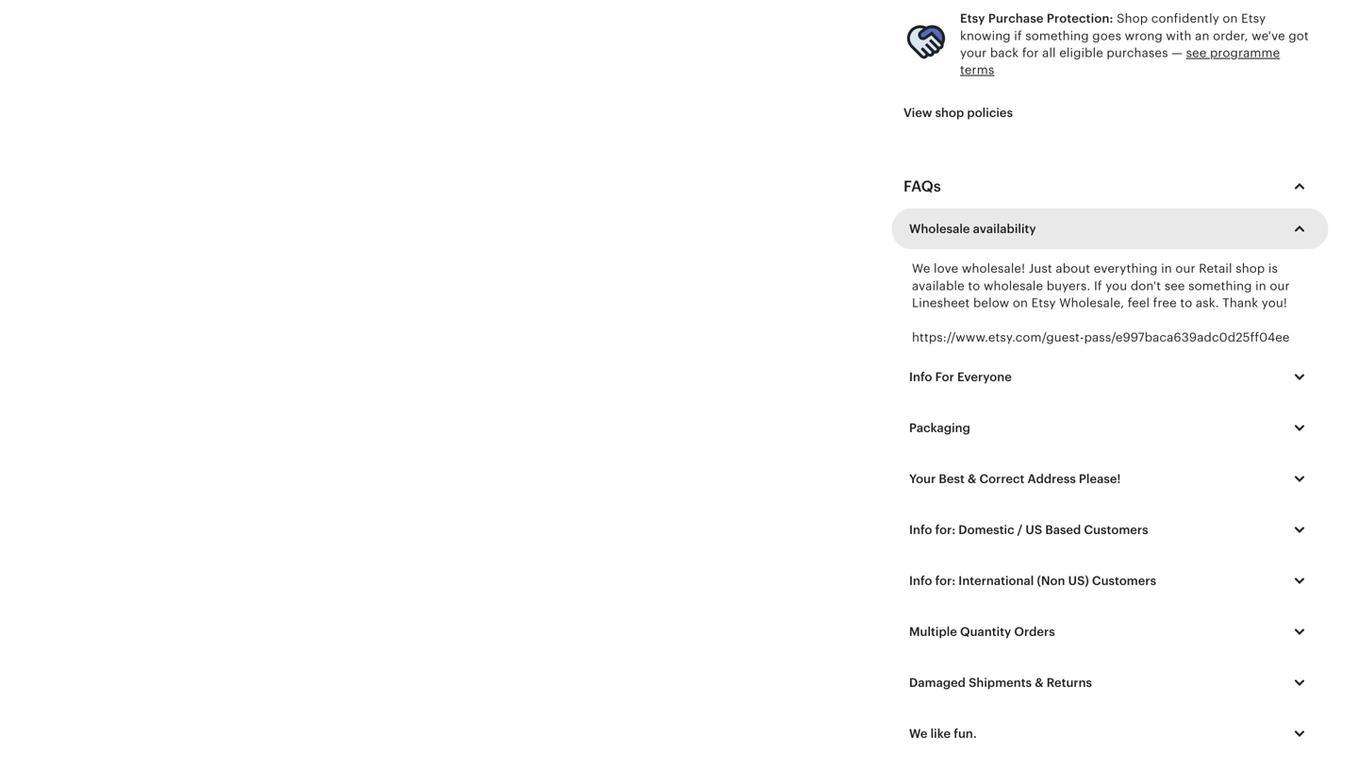 Task type: describe. For each thing, give the bounding box(es) containing it.
knowing
[[961, 29, 1011, 43]]

wholesale
[[910, 222, 971, 236]]

best
[[939, 472, 965, 486]]

is
[[1269, 261, 1279, 276]]

etsy purchase protection:
[[961, 11, 1114, 26]]

view
[[904, 106, 933, 120]]

shop inside button
[[936, 106, 965, 120]]

damaged shipments & returns
[[910, 676, 1093, 690]]

retail
[[1200, 261, 1233, 276]]

terms
[[961, 63, 995, 77]]

shop confidently on etsy knowing if something goes wrong with an order, we've got your back for all eligible purchases —
[[961, 11, 1310, 60]]

view shop policies
[[904, 106, 1014, 120]]

based
[[1046, 523, 1082, 537]]

free
[[1154, 296, 1177, 310]]

see inside 'see programme terms'
[[1187, 46, 1207, 60]]

your
[[961, 46, 987, 60]]

https://www.etsy.com/guest-
[[912, 330, 1085, 344]]

packaging
[[910, 421, 971, 435]]

ask.
[[1196, 296, 1220, 310]]

multiple quantity orders
[[910, 625, 1056, 639]]

info for: domestic / us based customers button
[[896, 510, 1326, 550]]

wholesale!
[[962, 261, 1026, 276]]

linesheet
[[912, 296, 970, 310]]

thank
[[1223, 296, 1259, 310]]

for: for domestic
[[936, 523, 956, 537]]

0 horizontal spatial in
[[1162, 261, 1173, 276]]

we've
[[1252, 29, 1286, 43]]

for
[[1023, 46, 1039, 60]]

confidently
[[1152, 11, 1220, 26]]

us)
[[1069, 574, 1090, 588]]

info for: international (non us) customers button
[[896, 561, 1326, 601]]

your
[[910, 472, 936, 486]]

1 vertical spatial our
[[1271, 279, 1291, 293]]

faqs
[[904, 178, 942, 195]]

info for everyone
[[910, 370, 1012, 384]]

info for info for: domestic / us based customers
[[910, 523, 933, 537]]

with
[[1167, 29, 1192, 43]]

something inside shop confidently on etsy knowing if something goes wrong with an order, we've got your back for all eligible purchases —
[[1026, 29, 1090, 43]]

https://www.etsy.com/guest-pass/e997baca639adc0d25ff04ee
[[912, 330, 1291, 344]]

info for info for: international (non us) customers
[[910, 574, 933, 588]]

—
[[1172, 46, 1183, 60]]

0 horizontal spatial etsy
[[961, 11, 986, 26]]

everything
[[1094, 261, 1158, 276]]

packaging button
[[896, 408, 1326, 448]]

1 horizontal spatial to
[[1181, 296, 1193, 310]]

availability
[[973, 222, 1037, 236]]

got
[[1289, 29, 1310, 43]]

you!
[[1262, 296, 1288, 310]]

& for shipments
[[1035, 676, 1044, 690]]

we like fun.
[[910, 727, 977, 741]]

like
[[931, 727, 951, 741]]

etsy inside shop confidently on etsy knowing if something goes wrong with an order, we've got your back for all eligible purchases —
[[1242, 11, 1267, 26]]

address
[[1028, 472, 1076, 486]]

feel
[[1128, 296, 1150, 310]]

see programme terms
[[961, 46, 1281, 77]]

& for best
[[968, 472, 977, 486]]

buyers.
[[1047, 279, 1091, 293]]

purchases
[[1107, 46, 1169, 60]]

policies
[[968, 106, 1014, 120]]

etsy inside we love wholesale! just about everything in our retail shop is available to wholesale buyers. if you don't see something in our linesheet below on etsy wholesale, feel free to ask. thank you!
[[1032, 296, 1057, 310]]

see programme terms link
[[961, 46, 1281, 77]]

returns
[[1047, 676, 1093, 690]]

domestic
[[959, 523, 1015, 537]]

eligible
[[1060, 46, 1104, 60]]

us
[[1026, 523, 1043, 537]]

info for everyone button
[[896, 357, 1326, 397]]

shop
[[1117, 11, 1149, 26]]

multiple quantity orders button
[[896, 612, 1326, 652]]



Task type: vqa. For each thing, say whether or not it's contained in the screenshot.
Love
yes



Task type: locate. For each thing, give the bounding box(es) containing it.
shop left the is
[[1236, 261, 1266, 276]]

see down an
[[1187, 46, 1207, 60]]

just
[[1029, 261, 1053, 276]]

we love wholesale! just about everything in our retail shop is available to wholesale buyers. if you don't see something in our linesheet below on etsy wholesale, feel free to ask. thank you!
[[912, 261, 1291, 310]]

0 horizontal spatial something
[[1026, 29, 1090, 43]]

we for we love wholesale! just about everything in our retail shop is available to wholesale buyers. if you don't see something in our linesheet below on etsy wholesale, feel free to ask. thank you!
[[912, 261, 931, 276]]

0 vertical spatial &
[[968, 472, 977, 486]]

1 horizontal spatial shop
[[1236, 261, 1266, 276]]

info down your
[[910, 523, 933, 537]]

0 horizontal spatial on
[[1013, 296, 1029, 310]]

something inside we love wholesale! just about everything in our retail shop is available to wholesale buyers. if you don't see something in our linesheet below on etsy wholesale, feel free to ask. thank you!
[[1189, 279, 1253, 293]]

on up order,
[[1223, 11, 1239, 26]]

to up below
[[968, 279, 981, 293]]

1 vertical spatial customers
[[1093, 574, 1157, 588]]

etsy up knowing
[[961, 11, 986, 26]]

in up don't
[[1162, 261, 1173, 276]]

info for: domestic / us based customers
[[910, 523, 1149, 537]]

1 horizontal spatial &
[[1035, 676, 1044, 690]]

correct
[[980, 472, 1025, 486]]

programme
[[1211, 46, 1281, 60]]

1 vertical spatial to
[[1181, 296, 1193, 310]]

1 horizontal spatial something
[[1189, 279, 1253, 293]]

1 vertical spatial for:
[[936, 574, 956, 588]]

1 horizontal spatial see
[[1187, 46, 1207, 60]]

shop inside we love wholesale! just about everything in our retail shop is available to wholesale buyers. if you don't see something in our linesheet below on etsy wholesale, feel free to ask. thank you!
[[1236, 261, 1266, 276]]

1 vertical spatial we
[[910, 727, 928, 741]]

on down wholesale
[[1013, 296, 1029, 310]]

damaged
[[910, 676, 966, 690]]

customers right us)
[[1093, 574, 1157, 588]]

we inside dropdown button
[[910, 727, 928, 741]]

0 horizontal spatial to
[[968, 279, 981, 293]]

our left retail
[[1176, 261, 1196, 276]]

fun.
[[954, 727, 977, 741]]

multiple
[[910, 625, 958, 639]]

something down retail
[[1189, 279, 1253, 293]]

2 horizontal spatial etsy
[[1242, 11, 1267, 26]]

etsy up the we've
[[1242, 11, 1267, 26]]

we inside we love wholesale! just about everything in our retail shop is available to wholesale buyers. if you don't see something in our linesheet below on etsy wholesale, feel free to ask. thank you!
[[912, 261, 931, 276]]

etsy
[[961, 11, 986, 26], [1242, 11, 1267, 26], [1032, 296, 1057, 310]]

below
[[974, 296, 1010, 310]]

customers down the your best & correct address please! dropdown button
[[1085, 523, 1149, 537]]

in up you!
[[1256, 279, 1267, 293]]

0 vertical spatial customers
[[1085, 523, 1149, 537]]

see up 'free'
[[1165, 279, 1186, 293]]

1 vertical spatial shop
[[1236, 261, 1266, 276]]

see inside we love wholesale! just about everything in our retail shop is available to wholesale buyers. if you don't see something in our linesheet below on etsy wholesale, feel free to ask. thank you!
[[1165, 279, 1186, 293]]

we left like
[[910, 727, 928, 741]]

all
[[1043, 46, 1057, 60]]

for:
[[936, 523, 956, 537], [936, 574, 956, 588]]

on inside we love wholesale! just about everything in our retail shop is available to wholesale buyers. if you don't see something in our linesheet below on etsy wholesale, feel free to ask. thank you!
[[1013, 296, 1029, 310]]

your best & correct address please! button
[[896, 459, 1326, 499]]

order,
[[1214, 29, 1249, 43]]

3 info from the top
[[910, 574, 933, 588]]

2 for: from the top
[[936, 574, 956, 588]]

for: left international
[[936, 574, 956, 588]]

info for info for everyone
[[910, 370, 933, 384]]

something up all
[[1026, 29, 1090, 43]]

wholesale availability
[[910, 222, 1037, 236]]

0 vertical spatial on
[[1223, 11, 1239, 26]]

1 vertical spatial info
[[910, 523, 933, 537]]

info for: international (non us) customers
[[910, 574, 1157, 588]]

quantity
[[961, 625, 1012, 639]]

view shop policies button
[[890, 96, 1028, 130]]

your best & correct address please!
[[910, 472, 1121, 486]]

0 vertical spatial we
[[912, 261, 931, 276]]

something
[[1026, 29, 1090, 43], [1189, 279, 1253, 293]]

please!
[[1079, 472, 1121, 486]]

0 horizontal spatial shop
[[936, 106, 965, 120]]

shop
[[936, 106, 965, 120], [1236, 261, 1266, 276]]

back
[[991, 46, 1019, 60]]

& left returns
[[1035, 676, 1044, 690]]

1 vertical spatial see
[[1165, 279, 1186, 293]]

if
[[1095, 279, 1103, 293]]

pass/e997baca639adc0d25ff04ee
[[1085, 330, 1291, 344]]

2 info from the top
[[910, 523, 933, 537]]

goes
[[1093, 29, 1122, 43]]

see
[[1187, 46, 1207, 60], [1165, 279, 1186, 293]]

protection:
[[1047, 11, 1114, 26]]

about
[[1056, 261, 1091, 276]]

info left for
[[910, 370, 933, 384]]

if
[[1015, 29, 1023, 43]]

1 for: from the top
[[936, 523, 956, 537]]

we up available
[[912, 261, 931, 276]]

0 vertical spatial for:
[[936, 523, 956, 537]]

wrong
[[1125, 29, 1163, 43]]

0 vertical spatial to
[[968, 279, 981, 293]]

0 horizontal spatial our
[[1176, 261, 1196, 276]]

in
[[1162, 261, 1173, 276], [1256, 279, 1267, 293]]

0 vertical spatial our
[[1176, 261, 1196, 276]]

to left ask. at right
[[1181, 296, 1193, 310]]

faqs button
[[887, 164, 1329, 209]]

for
[[936, 370, 955, 384]]

1 info from the top
[[910, 370, 933, 384]]

customers
[[1085, 523, 1149, 537], [1093, 574, 1157, 588]]

to
[[968, 279, 981, 293], [1181, 296, 1193, 310]]

wholesale availability button
[[896, 209, 1326, 249]]

&
[[968, 472, 977, 486], [1035, 676, 1044, 690]]

wholesale,
[[1060, 296, 1125, 310]]

love
[[934, 261, 959, 276]]

for: for international
[[936, 574, 956, 588]]

wholesale
[[984, 279, 1044, 293]]

1 horizontal spatial etsy
[[1032, 296, 1057, 310]]

our up you!
[[1271, 279, 1291, 293]]

don't
[[1131, 279, 1162, 293]]

purchase
[[989, 11, 1044, 26]]

on
[[1223, 11, 1239, 26], [1013, 296, 1029, 310]]

shipments
[[969, 676, 1032, 690]]

/
[[1018, 523, 1023, 537]]

info up multiple
[[910, 574, 933, 588]]

0 vertical spatial info
[[910, 370, 933, 384]]

shop right view
[[936, 106, 965, 120]]

1 horizontal spatial in
[[1256, 279, 1267, 293]]

0 vertical spatial in
[[1162, 261, 1173, 276]]

& right best
[[968, 472, 977, 486]]

(non
[[1037, 574, 1066, 588]]

you
[[1106, 279, 1128, 293]]

1 vertical spatial something
[[1189, 279, 1253, 293]]

we like fun. button
[[896, 714, 1326, 754]]

1 vertical spatial &
[[1035, 676, 1044, 690]]

our
[[1176, 261, 1196, 276], [1271, 279, 1291, 293]]

1 vertical spatial on
[[1013, 296, 1029, 310]]

available
[[912, 279, 965, 293]]

0 horizontal spatial &
[[968, 472, 977, 486]]

we
[[912, 261, 931, 276], [910, 727, 928, 741]]

everyone
[[958, 370, 1012, 384]]

0 vertical spatial something
[[1026, 29, 1090, 43]]

0 horizontal spatial see
[[1165, 279, 1186, 293]]

1 horizontal spatial on
[[1223, 11, 1239, 26]]

0 vertical spatial see
[[1187, 46, 1207, 60]]

orders
[[1015, 625, 1056, 639]]

etsy down buyers.
[[1032, 296, 1057, 310]]

we for we like fun.
[[910, 727, 928, 741]]

for: left domestic
[[936, 523, 956, 537]]

an
[[1196, 29, 1210, 43]]

on inside shop confidently on etsy knowing if something goes wrong with an order, we've got your back for all eligible purchases —
[[1223, 11, 1239, 26]]

1 vertical spatial in
[[1256, 279, 1267, 293]]

1 horizontal spatial our
[[1271, 279, 1291, 293]]

info
[[910, 370, 933, 384], [910, 523, 933, 537], [910, 574, 933, 588]]

0 vertical spatial shop
[[936, 106, 965, 120]]

international
[[959, 574, 1035, 588]]

damaged shipments & returns button
[[896, 663, 1326, 703]]

2 vertical spatial info
[[910, 574, 933, 588]]



